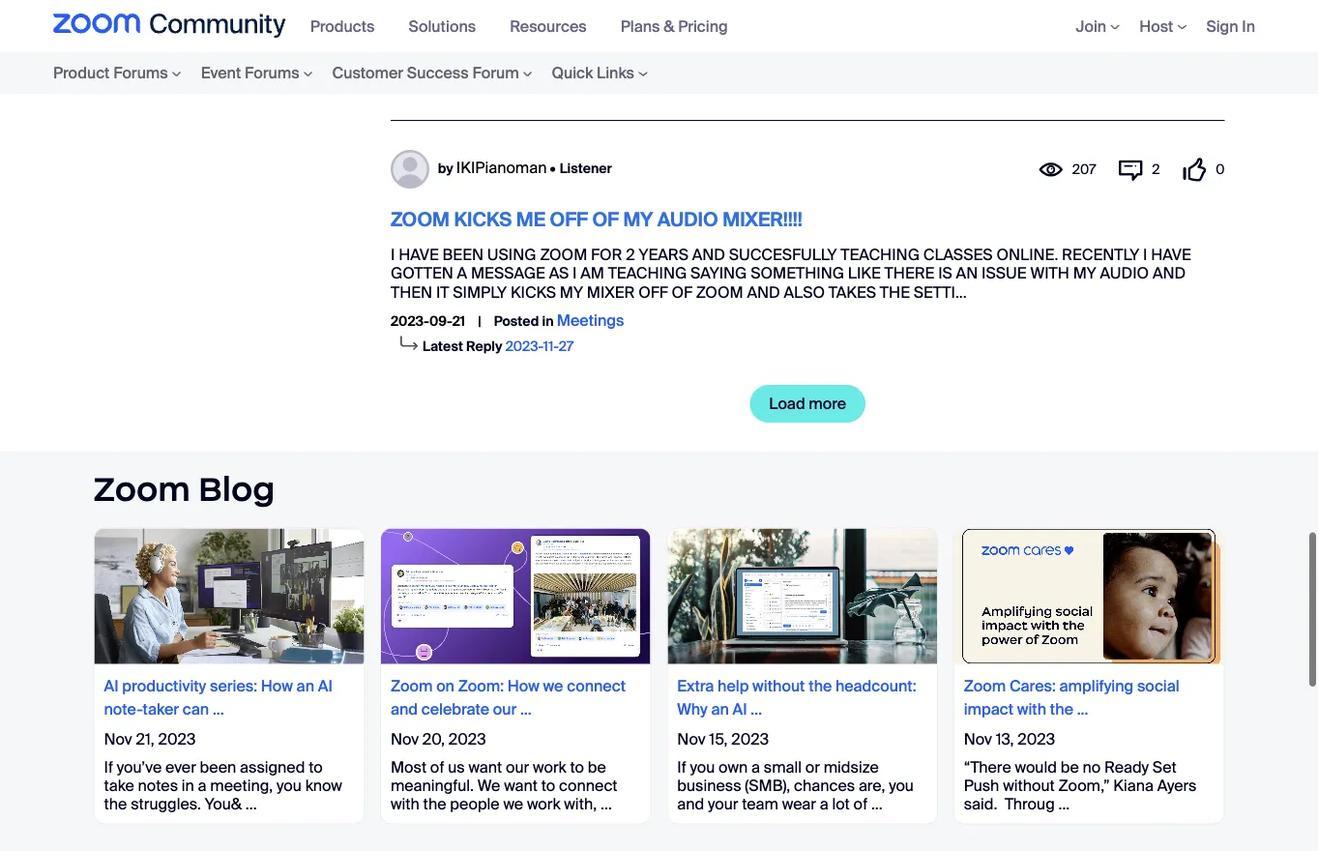 Task type: locate. For each thing, give the bounding box(es) containing it.
with,
[[564, 795, 597, 815]]

plans & pricing
[[621, 16, 728, 36]]

reply inside 2023-11-12 | posted in events and webinars latest reply 2023-11-27
[[466, 72, 503, 90]]

2 latest from the top
[[423, 337, 463, 355]]

2 if from the left
[[678, 757, 687, 778]]

am
[[581, 263, 605, 284]]

or inside during a zoom webinar yesterday, i lost my mic and speakers connection. the yellow or red exclamation on the icon.thanks for taking my question. i'm using w11 on a lenovo thinkpad p14s. i'm also using a usb digital mixer behringer flow 8. everything ...
[[991, 0, 1006, 0]]

2 2023-11-27 link from the top
[[506, 337, 574, 355]]

2023 inside zoom cares: amplifying social impact with the ... nov 13, 2023
[[1018, 729, 1056, 749]]

how for series:
[[261, 676, 293, 697]]

we right zoom:
[[543, 676, 564, 697]]

2023 up ever
[[158, 729, 196, 749]]

my up years
[[623, 207, 653, 232]]

0 horizontal spatial with
[[391, 795, 420, 815]]

2 vertical spatial in
[[182, 776, 194, 796]]

in inside 2023-09-21 | posted in meetings latest reply 2023-11-27
[[542, 312, 554, 330]]

1 horizontal spatial be
[[1061, 757, 1080, 778]]

a left lenovo
[[761, 0, 769, 19]]

to left with,
[[542, 776, 556, 796]]

1 vertical spatial kicks
[[511, 282, 556, 302]]

1 vertical spatial latest
[[423, 337, 463, 355]]

| right the 21
[[478, 312, 481, 330]]

if left you've
[[104, 757, 113, 778]]

0 vertical spatial or
[[991, 0, 1006, 0]]

2 horizontal spatial and
[[1153, 263, 1186, 284]]

audio inside 'i have been using zoom for 2 years and succesfully teaching classes online. recently i have gotten a message as i am teaching saying something like there is an issue with my audio and then it simply kicks my mixer off of zoom and also takes the setti...'
[[1101, 263, 1150, 284]]

2023 inside extra help without the headcount: why an ai ... nov 15, 2023
[[732, 729, 769, 749]]

with
[[1031, 263, 1070, 284]]

2 reply from the top
[[466, 337, 503, 355]]

0 horizontal spatial and
[[692, 245, 726, 265]]

social
[[1138, 676, 1180, 697]]

you inside if you've ever been assigned to take notes in a meeting, you know the struggles. you&
[[277, 776, 302, 796]]

11- down meetings
[[544, 337, 559, 355]]

1 have from the left
[[399, 245, 439, 265]]

digital
[[1086, 0, 1129, 19]]

in down resources
[[534, 47, 546, 65]]

1 vertical spatial |
[[478, 312, 481, 330]]

i right recently
[[1144, 245, 1148, 265]]

ai
[[104, 676, 119, 697], [318, 676, 333, 697], [733, 700, 748, 720]]

2 be from the left
[[1061, 757, 1080, 778]]

1 horizontal spatial |
[[478, 312, 481, 330]]

2023-11-12 | posted in events and webinars latest reply 2023-11-27
[[391, 45, 699, 90]]

0 vertical spatial of
[[593, 207, 619, 232]]

a inside if you've ever been assigned to take notes in a meeting, you know the struggles. you&
[[198, 776, 207, 796]]

1 horizontal spatial with
[[1018, 700, 1047, 720]]

community.title image
[[53, 14, 286, 39]]

audio up years
[[658, 207, 719, 232]]

set
[[1153, 757, 1177, 778]]

0 vertical spatial |
[[470, 47, 473, 65]]

want right we
[[504, 776, 538, 796]]

1 latest from the top
[[423, 72, 463, 90]]

0 horizontal spatial i'm
[[643, 0, 663, 19]]

the inside most of us want our work to be meaningful. we want to connect with the people we work with,
[[423, 795, 447, 815]]

zoom for zoom cares: amplifying social impact with the ... nov 13, 2023
[[964, 676, 1006, 697]]

if you own a small or midsize business (smb), chances are, you and your team wear a lot of
[[678, 757, 914, 815]]

posted
[[486, 47, 531, 65], [494, 312, 539, 330]]

product
[[53, 63, 110, 83]]

1 horizontal spatial we
[[543, 676, 564, 697]]

of up for
[[593, 207, 619, 232]]

0 horizontal spatial off
[[550, 207, 588, 232]]

1 vertical spatial our
[[506, 757, 529, 778]]

zoom kicks me off of my audio mixer!!!! link
[[391, 207, 803, 232]]

1 2023 from the left
[[158, 729, 196, 749]]

in inside 2023-11-12 | posted in events and webinars latest reply 2023-11-27
[[534, 47, 546, 65]]

you right are,
[[889, 776, 914, 796]]

2 horizontal spatial ai
[[733, 700, 748, 720]]

help
[[718, 676, 749, 697]]

i up then
[[391, 245, 395, 265]]

posted inside 2023-09-21 | posted in meetings latest reply 2023-11-27
[[494, 312, 539, 330]]

my up meetings link
[[560, 282, 583, 302]]

0 horizontal spatial be
[[588, 757, 607, 778]]

events and webinars link
[[549, 45, 699, 65]]

1 horizontal spatial or
[[991, 0, 1006, 0]]

quick links
[[552, 63, 635, 83]]

1 vertical spatial zoom
[[540, 245, 588, 265]]

event forums
[[201, 63, 300, 83]]

a
[[457, 263, 467, 284]]

0 horizontal spatial have
[[399, 245, 439, 265]]

a right ever
[[198, 776, 207, 796]]

series:
[[210, 676, 257, 697]]

... inside zoom cares: amplifying social impact with the ... nov 13, 2023
[[1078, 700, 1089, 720]]

0 horizontal spatial if
[[104, 757, 113, 778]]

zoom for zoom on zoom: how we connect and celebrate our ... nov 20, 2023
[[391, 676, 433, 697]]

1 horizontal spatial i'm
[[938, 0, 959, 19]]

or
[[991, 0, 1006, 0], [806, 757, 820, 778]]

take
[[104, 776, 134, 796]]

1 nov from the left
[[104, 729, 132, 749]]

zoom down succesfully
[[696, 282, 744, 302]]

zoom left for
[[540, 245, 588, 265]]

the down you've
[[104, 795, 127, 815]]

1 vertical spatial with
[[391, 795, 420, 815]]

in for meetings
[[542, 312, 554, 330]]

1 vertical spatial work
[[527, 795, 561, 815]]

resources
[[510, 16, 587, 36]]

0 vertical spatial 2023-11-27 link
[[506, 72, 574, 90]]

2 inside 'i have been using zoom for 2 years and succesfully teaching classes online. recently i have gotten a message as i am teaching saying something like there is an issue with my audio and then it simply kicks my mixer off of zoom and also takes the setti...'
[[626, 245, 635, 265]]

as
[[549, 263, 569, 284]]

in
[[534, 47, 546, 65], [542, 312, 554, 330], [182, 776, 194, 796]]

on right the w11
[[739, 0, 757, 19]]

with inside zoom cares: amplifying social impact with the ... nov 13, 2023
[[1018, 700, 1047, 720]]

i inside during a zoom webinar yesterday, i lost my mic and speakers connection. the yellow or red exclamation on the icon.thanks for taking my question. i'm using w11 on a lenovo thinkpad p14s. i'm also using a usb digital mixer behringer flow 8. everything ...
[[634, 0, 638, 0]]

1 horizontal spatial to
[[542, 776, 556, 796]]

0 horizontal spatial forums
[[113, 63, 168, 83]]

ai down help
[[733, 700, 748, 720]]

and down plans
[[601, 45, 628, 65]]

if left own
[[678, 757, 687, 778]]

kicks inside 'i have been using zoom for 2 years and succesfully teaching classes online. recently i have gotten a message as i am teaching saying something like there is an issue with my audio and then it simply kicks my mixer off of zoom and also takes the setti...'
[[511, 282, 556, 302]]

extra help without the headcount: why an ai ... link
[[678, 676, 917, 720]]

nov inside zoom on zoom: how we connect and celebrate our ... nov 20, 2023
[[391, 729, 419, 749]]

is
[[939, 263, 953, 284]]

and left your
[[678, 795, 705, 815]]

struggles.
[[131, 795, 201, 815]]

on up celebrate
[[436, 676, 455, 697]]

to right assigned
[[309, 757, 323, 778]]

or right small
[[806, 757, 820, 778]]

audio right with
[[1101, 263, 1150, 284]]

extra help without the headcount: why an ai ... nov 15, 2023
[[678, 676, 917, 749]]

1 vertical spatial connect
[[559, 776, 618, 796]]

0 horizontal spatial ai
[[104, 676, 119, 697]]

1 reply from the top
[[466, 72, 503, 90]]

2 right for
[[626, 245, 635, 265]]

message
[[471, 263, 546, 284]]

the inside extra help without the headcount: why an ai ... nov 15, 2023
[[809, 676, 832, 697]]

latest
[[423, 72, 463, 90], [423, 337, 463, 355]]

thinkpad
[[829, 0, 894, 19]]

0 horizontal spatial 2
[[626, 245, 635, 265]]

0 vertical spatial 27
[[559, 72, 574, 90]]

teaching up 'the'
[[841, 245, 920, 265]]

be inside most of us want our work to be meaningful. we want to connect with the people we work with,
[[588, 757, 607, 778]]

0 horizontal spatial you
[[277, 776, 302, 796]]

with down most
[[391, 795, 420, 815]]

product forums link
[[53, 52, 191, 94]]

11- down events
[[544, 72, 559, 90]]

you for and
[[889, 776, 914, 796]]

if inside if you own a small or midsize business (smb), chances are, you and your team wear a lot of
[[678, 757, 687, 778]]

us
[[448, 757, 465, 778]]

the up host link
[[1149, 0, 1172, 0]]

27
[[559, 72, 574, 90], [559, 337, 574, 355]]

in right notes
[[182, 776, 194, 796]]

sign
[[1207, 16, 1239, 36]]

zoom inside zoom cares: amplifying social impact with the ... nov 13, 2023
[[964, 676, 1006, 697]]

... inside during a zoom webinar yesterday, i lost my mic and speakers connection. the yellow or red exclamation on the icon.thanks for taking my question. i'm using w11 on a lenovo thinkpad p14s. i'm also using a usb digital mixer behringer flow 8. everything ...
[[596, 17, 607, 37]]

1 horizontal spatial without
[[1004, 776, 1055, 796]]

posted inside 2023-11-12 | posted in events and webinars latest reply 2023-11-27
[[486, 47, 531, 65]]

0 vertical spatial an
[[297, 676, 314, 697]]

zoom on zoom: how we connect and celebrate our ... link
[[391, 676, 626, 720]]

1 vertical spatial 2023-11-27 link
[[506, 337, 574, 355]]

1 vertical spatial reply
[[466, 337, 503, 355]]

red
[[1009, 0, 1033, 0]]

of left us
[[430, 757, 445, 778]]

and right years
[[692, 245, 726, 265]]

2023 right 15,
[[732, 729, 769, 749]]

i
[[634, 0, 638, 0], [391, 245, 395, 265], [1144, 245, 1148, 265], [573, 263, 577, 284]]

in left meetings
[[542, 312, 554, 330]]

1 horizontal spatial teaching
[[841, 245, 920, 265]]

gotten
[[391, 263, 454, 284]]

1 forums from the left
[[113, 63, 168, 83]]

how right series:
[[261, 676, 293, 697]]

on up host
[[1127, 0, 1145, 0]]

zoom up impact on the right bottom
[[964, 676, 1006, 697]]

without inside extra help without the headcount: why an ai ... nov 15, 2023
[[753, 676, 805, 697]]

3 2023 from the left
[[732, 729, 769, 749]]

can
[[183, 700, 209, 720]]

work
[[533, 757, 567, 778], [527, 795, 561, 815]]

0 horizontal spatial to
[[309, 757, 323, 778]]

lot
[[833, 795, 850, 815]]

zoom up flow
[[454, 0, 496, 0]]

| inside 2023-09-21 | posted in meetings latest reply 2023-11-27
[[478, 312, 481, 330]]

27 down meetings link
[[559, 337, 574, 355]]

1 vertical spatial an
[[712, 700, 729, 720]]

0 vertical spatial zoom
[[391, 207, 450, 232]]

3 nov from the left
[[678, 729, 706, 749]]

my
[[548, 0, 569, 19], [671, 0, 693, 0]]

1 vertical spatial or
[[806, 757, 820, 778]]

0 horizontal spatial without
[[753, 676, 805, 697]]

webinars
[[632, 45, 699, 65]]

events
[[549, 45, 597, 65]]

0 horizontal spatial |
[[470, 47, 473, 65]]

without
[[753, 676, 805, 697], [1004, 776, 1055, 796]]

zoom up celebrate
[[391, 676, 433, 697]]

1 horizontal spatial zoom
[[540, 245, 588, 265]]

the inside if you've ever been assigned to take notes in a meeting, you know the struggles. you&
[[104, 795, 127, 815]]

1 vertical spatial of
[[672, 282, 693, 302]]

how right zoom:
[[508, 676, 540, 697]]

nov up most
[[391, 729, 419, 749]]

posted down 8.
[[486, 47, 531, 65]]

how inside zoom on zoom: how we connect and celebrate our ... nov 20, 2023
[[508, 676, 540, 697]]

how inside the ai productivity series: how an ai note-taker can ... nov 21, 2023
[[261, 676, 293, 697]]

4 2023 from the left
[[1018, 729, 1056, 749]]

1 horizontal spatial an
[[712, 700, 729, 720]]

2023-
[[391, 47, 429, 65], [506, 72, 544, 90], [391, 312, 430, 330], [506, 337, 544, 355]]

1 2023-11-27 link from the top
[[506, 72, 574, 90]]

latest down "12" at the top left of page
[[423, 72, 463, 90]]

solutions
[[409, 16, 476, 36]]

2 horizontal spatial you
[[889, 776, 914, 796]]

nov inside zoom cares: amplifying social impact with the ... nov 13, 2023
[[964, 729, 993, 749]]

nov left 21,
[[104, 729, 132, 749]]

we
[[478, 776, 501, 796]]

and right mic
[[726, 0, 753, 0]]

online.
[[997, 245, 1059, 265]]

if inside if you've ever been assigned to take notes in a meeting, you know the struggles. you&
[[104, 757, 113, 778]]

2 how from the left
[[508, 676, 540, 697]]

with inside most of us want our work to be meaningful. we want to connect with the people we work with,
[[391, 795, 420, 815]]

0 vertical spatial in
[[534, 47, 546, 65]]

have up then
[[399, 245, 439, 265]]

0 horizontal spatial we
[[504, 795, 524, 815]]

2023- down simply
[[506, 337, 544, 355]]

2 nov from the left
[[391, 729, 419, 749]]

teaching
[[841, 245, 920, 265], [608, 263, 687, 284]]

0 horizontal spatial my
[[548, 0, 569, 19]]

with down cares:
[[1018, 700, 1047, 720]]

0 vertical spatial of
[[430, 757, 445, 778]]

2 vertical spatial 11-
[[544, 337, 559, 355]]

work left with,
[[527, 795, 561, 815]]

work up with,
[[533, 757, 567, 778]]

of right lot
[[854, 795, 868, 815]]

| right "12" at the top left of page
[[470, 47, 473, 65]]

2 forums from the left
[[245, 63, 300, 83]]

0 horizontal spatial an
[[297, 676, 314, 697]]

2023 inside the ai productivity series: how an ai note-taker can ... nov 21, 2023
[[158, 729, 196, 749]]

1 vertical spatial off
[[639, 282, 668, 302]]

lenovo
[[773, 0, 825, 19]]

zoom inside zoom on zoom: how we connect and celebrate our ... nov 20, 2023
[[391, 676, 433, 697]]

reply down flow
[[466, 72, 503, 90]]

event forums link
[[191, 52, 323, 94]]

zoom left blog
[[93, 468, 191, 511]]

2023-09-21 | posted in meetings latest reply 2023-11-27
[[391, 310, 624, 355]]

ai right series:
[[318, 676, 333, 697]]

1 vertical spatial 27
[[559, 337, 574, 355]]

of down years
[[672, 282, 693, 302]]

reply down simply
[[466, 337, 503, 355]]

to up with,
[[570, 757, 584, 778]]

1 horizontal spatial you
[[690, 757, 715, 778]]

2023-11-27 link down meetings
[[506, 337, 574, 355]]

host
[[1140, 16, 1174, 36]]

kicks up been
[[454, 207, 512, 232]]

i left lost
[[634, 0, 638, 0]]

no
[[1083, 757, 1101, 778]]

amplifying
[[1060, 676, 1134, 697]]

0 vertical spatial kicks
[[454, 207, 512, 232]]

2 vertical spatial zoom
[[696, 282, 744, 302]]

forums for product forums
[[113, 63, 168, 83]]

the
[[1149, 0, 1172, 0], [809, 676, 832, 697], [1051, 700, 1074, 720], [104, 795, 127, 815], [423, 795, 447, 815]]

and left celebrate
[[391, 700, 418, 720]]

the down cares:
[[1051, 700, 1074, 720]]

2 27 from the top
[[559, 337, 574, 355]]

0 horizontal spatial audio
[[658, 207, 719, 232]]

classes
[[924, 245, 993, 265]]

0 horizontal spatial using
[[667, 0, 706, 19]]

an inside the ai productivity series: how an ai note-taker can ... nov 21, 2023
[[297, 676, 314, 697]]

and left "also"
[[747, 282, 781, 302]]

the left the people
[[423, 795, 447, 815]]

0 horizontal spatial how
[[261, 676, 293, 697]]

forums for event forums
[[245, 63, 300, 83]]

teaching right am
[[608, 263, 687, 284]]

0 vertical spatial off
[[550, 207, 588, 232]]

11-
[[429, 47, 445, 65], [544, 72, 559, 90], [544, 337, 559, 355]]

2 2023 from the left
[[449, 729, 486, 749]]

reply inside 2023-09-21 | posted in meetings latest reply 2023-11-27
[[466, 337, 503, 355]]

0 horizontal spatial on
[[436, 676, 455, 697]]

1 horizontal spatial how
[[508, 676, 540, 697]]

2023 up would
[[1018, 729, 1056, 749]]

our down zoom:
[[493, 700, 517, 720]]

0 horizontal spatial of
[[430, 757, 445, 778]]

nov left 15,
[[678, 729, 706, 749]]

| inside 2023-11-12 | posted in events and webinars latest reply 2023-11-27
[[470, 47, 473, 65]]

0 vertical spatial without
[[753, 676, 805, 697]]

mixer
[[587, 282, 635, 302]]

27 inside 2023-11-12 | posted in events and webinars latest reply 2023-11-27
[[559, 72, 574, 90]]

be left no
[[1061, 757, 1080, 778]]

1 horizontal spatial my
[[671, 0, 693, 0]]

1 horizontal spatial if
[[678, 757, 687, 778]]

how for zoom:
[[508, 676, 540, 697]]

menu bar
[[301, 0, 752, 52], [1047, 0, 1266, 52], [15, 52, 697, 94]]

there
[[885, 263, 935, 284]]

1 my from the left
[[548, 0, 569, 19]]

4 nov from the left
[[964, 729, 993, 749]]

1 be from the left
[[588, 757, 607, 778]]

without right push
[[1004, 776, 1055, 796]]

1 horizontal spatial of
[[854, 795, 868, 815]]

posted down simply
[[494, 312, 539, 330]]

0 vertical spatial with
[[1018, 700, 1047, 720]]

mixer!!!!
[[723, 207, 803, 232]]

mic
[[696, 0, 722, 0]]

1 vertical spatial without
[[1004, 776, 1055, 796]]

1 how from the left
[[261, 676, 293, 697]]

off right me
[[550, 207, 588, 232]]

solutions link
[[409, 16, 491, 36]]

my right with
[[1074, 263, 1097, 284]]

1 i'm from the left
[[643, 0, 663, 19]]

2 my from the left
[[671, 0, 693, 0]]

load more
[[770, 394, 847, 414]]

2 have from the left
[[1152, 245, 1192, 265]]

12
[[445, 47, 457, 65]]

and
[[726, 0, 753, 0], [601, 45, 628, 65], [391, 700, 418, 720], [678, 795, 705, 815]]

11- down the "solutions" on the top left
[[429, 47, 445, 65]]

2 left 0
[[1153, 161, 1161, 178]]

without inside "there would be no ready set push without zoom," kiana ayers said.  throug
[[1004, 776, 1055, 796]]

2 horizontal spatial zoom
[[696, 282, 744, 302]]

1 horizontal spatial off
[[639, 282, 668, 302]]

kicks
[[454, 207, 512, 232], [511, 282, 556, 302]]

1 if from the left
[[104, 757, 113, 778]]

•
[[550, 159, 556, 177]]

1 vertical spatial posted
[[494, 312, 539, 330]]

20,
[[423, 729, 445, 749]]

zoom:
[[458, 676, 504, 697]]

using
[[667, 0, 706, 19], [996, 0, 1034, 19]]

your
[[708, 795, 739, 815]]

2023-11-27 link
[[506, 72, 574, 90], [506, 337, 574, 355]]

my up plans & pricing link
[[671, 0, 693, 0]]

1 horizontal spatial forums
[[245, 63, 300, 83]]

small
[[764, 757, 802, 778]]

forums right event
[[245, 63, 300, 83]]

off down years
[[639, 282, 668, 302]]

11- inside 2023-09-21 | posted in meetings latest reply 2023-11-27
[[544, 337, 559, 355]]

latest inside 2023-11-12 | posted in events and webinars latest reply 2023-11-27
[[423, 72, 463, 90]]

midsize
[[824, 757, 879, 778]]

zoom,"
[[1059, 776, 1110, 796]]

1 vertical spatial of
[[854, 795, 868, 815]]

my right 'taking'
[[548, 0, 569, 19]]

2023- left quick
[[506, 72, 544, 90]]

notes
[[138, 776, 178, 796]]

an inside extra help without the headcount: why an ai ... nov 15, 2023
[[712, 700, 729, 720]]

kicks down using
[[511, 282, 556, 302]]

0 horizontal spatial my
[[560, 282, 583, 302]]

ai up the note- in the bottom left of the page
[[104, 676, 119, 697]]

2 i'm from the left
[[938, 0, 959, 19]]

you&
[[205, 795, 242, 815]]

2023-11-27 link for meetings
[[506, 337, 574, 355]]

you left own
[[690, 757, 715, 778]]

latest down 09-
[[423, 337, 463, 355]]

2 using from the left
[[996, 0, 1034, 19]]

0 vertical spatial work
[[533, 757, 567, 778]]

1 horizontal spatial my
[[623, 207, 653, 232]]

zoom down the ikipianoman image
[[391, 207, 450, 232]]

0 vertical spatial our
[[493, 700, 517, 720]]

15,
[[709, 729, 728, 749]]

1 horizontal spatial audio
[[1101, 263, 1150, 284]]

w11
[[709, 0, 735, 19]]

and inside if you own a small or midsize business (smb), chances are, you and your team wear a lot of
[[678, 795, 705, 815]]

1 27 from the top
[[559, 72, 574, 90]]

zoom cares: amplifying social impact with the ... link
[[964, 676, 1180, 720]]

1 horizontal spatial have
[[1152, 245, 1192, 265]]

0 vertical spatial latest
[[423, 72, 463, 90]]

2023-11-27 link down events
[[506, 72, 574, 90]]

if you've ever been assigned to take notes in a meeting, you know the struggles. you&
[[104, 757, 342, 815]]

0 vertical spatial connect
[[567, 676, 626, 697]]

and inside 2023-11-12 | posted in events and webinars latest reply 2023-11-27
[[601, 45, 628, 65]]

have right recently
[[1152, 245, 1192, 265]]

i'm left the also
[[938, 0, 959, 19]]

off
[[550, 207, 588, 232], [639, 282, 668, 302]]

event
[[201, 63, 241, 83]]

1 horizontal spatial of
[[672, 282, 693, 302]]

1 horizontal spatial using
[[996, 0, 1034, 19]]

have
[[399, 245, 439, 265], [1152, 245, 1192, 265]]

0 vertical spatial we
[[543, 676, 564, 697]]



Task type: describe. For each thing, give the bounding box(es) containing it.
our inside most of us want our work to be meaningful. we want to connect with the people we work with,
[[506, 757, 529, 778]]

ready
[[1105, 757, 1149, 778]]

join link
[[1076, 16, 1121, 36]]

behringer
[[391, 17, 461, 37]]

ikipianoman image
[[391, 150, 430, 189]]

assigned
[[240, 757, 305, 778]]

question.
[[573, 0, 639, 19]]

the inside zoom cares: amplifying social impact with the ... nov 13, 2023
[[1051, 700, 1074, 720]]

extra help without the headcount: why an ai assistant is your new best friend image
[[668, 529, 938, 664]]

for
[[478, 0, 497, 19]]

if for if you own a small or midsize business (smb), chances are, you and your team wear a lot of
[[678, 757, 687, 778]]

1 vertical spatial 11-
[[544, 72, 559, 90]]

ikipianoman link
[[457, 157, 547, 178]]

0 horizontal spatial teaching
[[608, 263, 687, 284]]

0 horizontal spatial want
[[469, 757, 502, 778]]

customer
[[332, 63, 404, 83]]

listener
[[560, 159, 612, 177]]

... inside zoom on zoom: how we connect and celebrate our ... nov 20, 2023
[[521, 700, 532, 720]]

connect inside zoom on zoom: how we connect and celebrate our ... nov 20, 2023
[[567, 676, 626, 697]]

success
[[407, 63, 469, 83]]

menu bar containing products
[[301, 0, 752, 52]]

cares:
[[1010, 676, 1056, 697]]

and inside zoom on zoom: how we connect and celebrate our ... nov 20, 2023
[[391, 700, 418, 720]]

zoom blog
[[93, 468, 275, 511]]

own
[[719, 757, 748, 778]]

a up solutions link
[[442, 0, 450, 0]]

an
[[957, 263, 978, 284]]

1 horizontal spatial ai
[[318, 676, 333, 697]]

1 using from the left
[[667, 0, 706, 19]]

load
[[770, 394, 806, 414]]

of inside 'i have been using zoom for 2 years and succesfully teaching classes online. recently i have gotten a message as i am teaching saying something like there is an issue with my audio and then it simply kicks my mixer off of zoom and also takes the setti...'
[[672, 282, 693, 302]]

0 horizontal spatial of
[[593, 207, 619, 232]]

1 horizontal spatial want
[[504, 776, 538, 796]]

posted for meetings
[[494, 312, 539, 330]]

nov inside extra help without the headcount: why an ai ... nov 15, 2023
[[678, 729, 706, 749]]

27 inside 2023-09-21 | posted in meetings latest reply 2023-11-27
[[559, 337, 574, 355]]

meetings
[[557, 310, 624, 331]]

simply
[[453, 282, 507, 302]]

a right red
[[1038, 0, 1047, 19]]

sign in
[[1207, 16, 1256, 36]]

in for events and webinars
[[534, 47, 546, 65]]

zoom for zoom blog
[[93, 468, 191, 511]]

plans
[[621, 16, 660, 36]]

productivity
[[122, 676, 206, 697]]

host link
[[1140, 16, 1188, 36]]

note-
[[104, 700, 143, 720]]

saying
[[691, 263, 747, 284]]

be inside "there would be no ready set push without zoom," kiana ayers said.  throug
[[1061, 757, 1080, 778]]

menu bar containing product forums
[[15, 52, 697, 94]]

in
[[1243, 16, 1256, 36]]

2 horizontal spatial on
[[1127, 0, 1145, 0]]

resources link
[[510, 16, 602, 36]]

ai productivity series: how an ai note-taker can ... link
[[104, 676, 333, 720]]

most
[[391, 757, 427, 778]]

zoom cares: amplifying social impact with the power of zoom image
[[955, 529, 1224, 664]]

09-
[[430, 312, 453, 330]]

takes
[[829, 282, 877, 302]]

a right own
[[752, 757, 760, 778]]

on inside zoom on zoom: how we connect and celebrate our ... nov 20, 2023
[[436, 676, 455, 697]]

webinar
[[500, 0, 556, 0]]

2 horizontal spatial to
[[570, 757, 584, 778]]

ai inside extra help without the headcount: why an ai ... nov 15, 2023
[[733, 700, 748, 720]]

business
[[678, 776, 742, 796]]

8.
[[501, 17, 514, 37]]

been
[[443, 245, 484, 265]]

2023-11-27 link for events
[[506, 72, 574, 90]]

customer success forum link
[[323, 52, 542, 94]]

been
[[200, 757, 236, 778]]

speakers
[[757, 0, 822, 0]]

the inside during a zoom webinar yesterday, i lost my mic and speakers connection. the yellow or red exclamation on the icon.thanks for taking my question. i'm using w11 on a lenovo thinkpad p14s. i'm also using a usb digital mixer behringer flow 8. everything ...
[[1149, 0, 1172, 0]]

something
[[751, 263, 845, 284]]

using
[[488, 245, 537, 265]]

to inside if you've ever been assigned to take notes in a meeting, you know the struggles. you&
[[309, 757, 323, 778]]

2023- down then
[[391, 312, 430, 330]]

(smb),
[[745, 776, 791, 796]]

1 horizontal spatial 2
[[1153, 161, 1161, 178]]

of inside most of us want our work to be meaningful. we want to connect with the people we work with,
[[430, 757, 445, 778]]

by ikipianoman • listener
[[438, 157, 612, 178]]

of inside if you own a small or midsize business (smb), chances are, you and your team wear a lot of
[[854, 795, 868, 815]]

quick links link
[[542, 52, 658, 94]]

meeting,
[[210, 776, 273, 796]]

taker
[[143, 700, 179, 720]]

yellow
[[944, 0, 987, 0]]

our inside zoom on zoom: how we connect and celebrate our ... nov 20, 2023
[[493, 700, 517, 720]]

exclamation
[[1037, 0, 1124, 0]]

forum
[[473, 63, 519, 83]]

... inside extra help without the headcount: why an ai ... nov 15, 2023
[[751, 700, 762, 720]]

product forums
[[53, 63, 168, 83]]

0 horizontal spatial zoom
[[391, 207, 450, 232]]

we inside most of us want our work to be meaningful. we want to connect with the people we work with,
[[504, 795, 524, 815]]

wear
[[782, 795, 817, 815]]

and inside during a zoom webinar yesterday, i lost my mic and speakers connection. the yellow or red exclamation on the icon.thanks for taking my question. i'm using w11 on a lenovo thinkpad p14s. i'm also using a usb digital mixer behringer flow 8. everything ...
[[726, 0, 753, 0]]

lost
[[642, 0, 668, 0]]

21
[[453, 312, 465, 330]]

extra
[[678, 676, 714, 697]]

impact
[[964, 700, 1014, 720]]

connect inside most of us want our work to be meaningful. we want to connect with the people we work with,
[[559, 776, 618, 796]]

flow
[[465, 17, 497, 37]]

"there
[[964, 757, 1012, 778]]

if for if you've ever been assigned to take notes in a meeting, you know the struggles. you&
[[104, 757, 113, 778]]

2023- down behringer
[[391, 47, 429, 65]]

ayers
[[1158, 776, 1197, 796]]

zoom on zoom: how we connect and celebrate our shared purpose with workvivo image
[[381, 529, 651, 664]]

nov inside the ai productivity series: how an ai note-taker can ... nov 21, 2023
[[104, 729, 132, 749]]

1 horizontal spatial on
[[739, 0, 757, 19]]

you for know
[[277, 776, 302, 796]]

zoom inside during a zoom webinar yesterday, i lost my mic and speakers connection. the yellow or red exclamation on the icon.thanks for taking my question. i'm using w11 on a lenovo thinkpad p14s. i'm also using a usb digital mixer behringer flow 8. everything ...
[[454, 0, 496, 0]]

latest inside 2023-09-21 | posted in meetings latest reply 2023-11-27
[[423, 337, 463, 355]]

2 horizontal spatial my
[[1074, 263, 1097, 284]]

you've
[[117, 757, 162, 778]]

kiana
[[1114, 776, 1154, 796]]

products link
[[310, 16, 389, 36]]

1 horizontal spatial and
[[747, 282, 781, 302]]

| for events
[[470, 47, 473, 65]]

ever
[[165, 757, 196, 778]]

are,
[[859, 776, 886, 796]]

push
[[964, 776, 1000, 796]]

why
[[678, 700, 708, 720]]

zoom on zoom: how we connect and celebrate our ... nov 20, 2023
[[391, 676, 626, 749]]

2023 inside zoom on zoom: how we connect and celebrate our ... nov 20, 2023
[[449, 729, 486, 749]]

0 vertical spatial 11-
[[429, 47, 445, 65]]

... inside the ai productivity series: how an ai note-taker can ... nov 21, 2023
[[213, 700, 224, 720]]

menu bar containing join
[[1047, 0, 1266, 52]]

recently
[[1062, 245, 1140, 265]]

we inside zoom on zoom: how we connect and celebrate our ... nov 20, 2023
[[543, 676, 564, 697]]

products
[[310, 16, 375, 36]]

i have been using zoom for 2 years and succesfully teaching classes online. recently i have gotten a message as i am teaching saying something like there is an issue with my audio and then it simply kicks my mixer off of zoom and also takes the setti...
[[391, 245, 1192, 302]]

13,
[[996, 729, 1015, 749]]

ai productivity series: how an ai note-taker can help you save time and stay focused image
[[94, 529, 364, 664]]

in inside if you've ever been assigned to take notes in a meeting, you know the struggles. you&
[[182, 776, 194, 796]]

headcount:
[[836, 676, 917, 697]]

more
[[809, 394, 847, 414]]

off inside 'i have been using zoom for 2 years and succesfully teaching classes online. recently i have gotten a message as i am teaching saying something like there is an issue with my audio and then it simply kicks my mixer off of zoom and also takes the setti...'
[[639, 282, 668, 302]]

posted for events
[[486, 47, 531, 65]]

sign in link
[[1207, 16, 1256, 36]]

also
[[784, 282, 825, 302]]

or inside if you own a small or midsize business (smb), chances are, you and your team wear a lot of
[[806, 757, 820, 778]]

meaningful.
[[391, 776, 474, 796]]

years
[[639, 245, 689, 265]]

| for meetings
[[478, 312, 481, 330]]

i right as
[[573, 263, 577, 284]]

a left lot
[[820, 795, 829, 815]]

0 vertical spatial audio
[[658, 207, 719, 232]]

ai productivity series: how an ai note-taker can ... nov 21, 2023
[[104, 676, 333, 749]]



Task type: vqa. For each thing, say whether or not it's contained in the screenshot.


